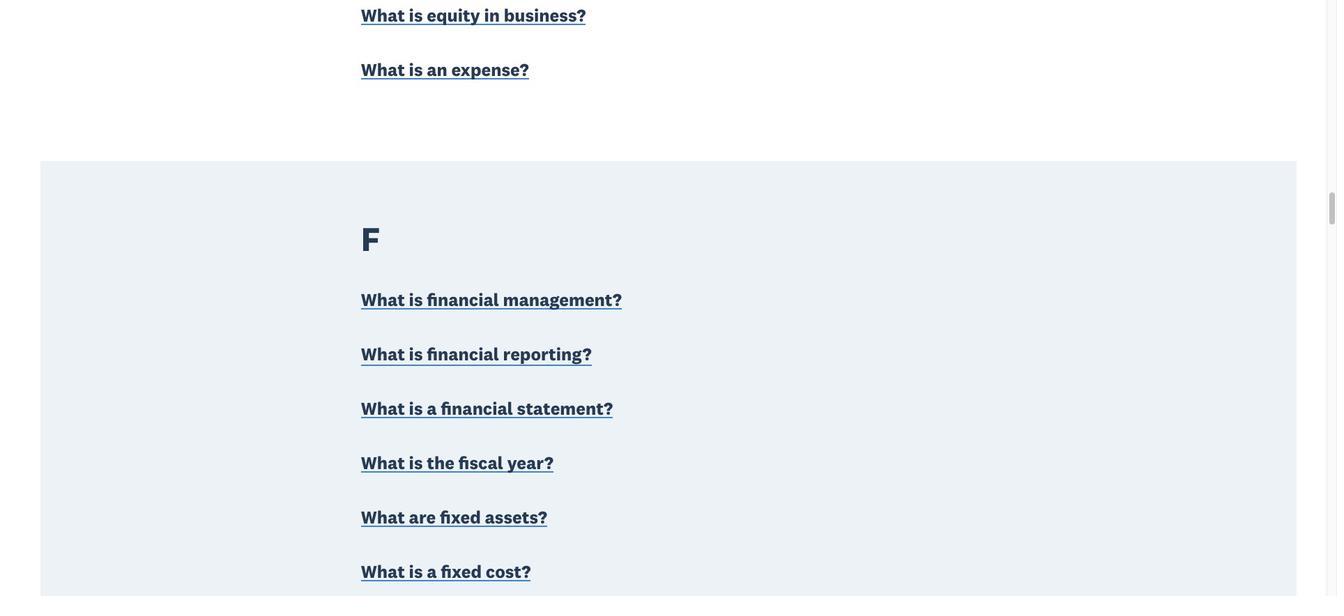 Task type: locate. For each thing, give the bounding box(es) containing it.
is inside "link"
[[409, 59, 423, 81]]

7 is from the top
[[409, 561, 423, 583]]

1 vertical spatial fixed
[[441, 561, 482, 583]]

1 vertical spatial financial
[[427, 343, 499, 366]]

what is financial reporting?
[[361, 343, 592, 366]]

0 vertical spatial a
[[427, 398, 437, 420]]

what for what is a financial statement?
[[361, 398, 405, 420]]

5 is from the top
[[409, 398, 423, 420]]

what is financial reporting? link
[[361, 343, 592, 369]]

assets?
[[485, 506, 547, 529]]

1 is from the top
[[409, 4, 423, 27]]

2 what from the top
[[361, 59, 405, 81]]

year?
[[507, 452, 554, 474]]

fixed right the are
[[440, 506, 481, 529]]

the
[[427, 452, 455, 474]]

what is a fixed cost?
[[361, 561, 531, 583]]

6 what from the top
[[361, 452, 405, 474]]

what for what are fixed assets?
[[361, 506, 405, 529]]

in
[[484, 4, 500, 27]]

is for what is financial management?
[[409, 289, 423, 311]]

1 vertical spatial a
[[427, 561, 437, 583]]

a up the
[[427, 398, 437, 420]]

an
[[427, 59, 448, 81]]

what is equity in business?
[[361, 4, 586, 27]]

reporting?
[[503, 343, 592, 366]]

is for what is a financial statement?
[[409, 398, 423, 420]]

what inside what is the fiscal year? link
[[361, 452, 405, 474]]

financial down what is financial reporting? link
[[441, 398, 513, 420]]

business?
[[504, 4, 586, 27]]

0 vertical spatial financial
[[427, 289, 499, 311]]

what inside what are fixed assets? "link"
[[361, 506, 405, 529]]

8 what from the top
[[361, 561, 405, 583]]

fixed left cost?
[[441, 561, 482, 583]]

a down the are
[[427, 561, 437, 583]]

what is a fixed cost? link
[[361, 560, 531, 586]]

are
[[409, 506, 436, 529]]

4 is from the top
[[409, 343, 423, 366]]

2 a from the top
[[427, 561, 437, 583]]

what is a financial statement? link
[[361, 397, 613, 423]]

what
[[361, 4, 405, 27], [361, 59, 405, 81], [361, 289, 405, 311], [361, 343, 405, 366], [361, 398, 405, 420], [361, 452, 405, 474], [361, 506, 405, 529], [361, 561, 405, 583]]

5 what from the top
[[361, 398, 405, 420]]

what inside what is financial management? link
[[361, 289, 405, 311]]

what inside 'what is an expense?' "link"
[[361, 59, 405, 81]]

what inside what is financial reporting? link
[[361, 343, 405, 366]]

7 what from the top
[[361, 506, 405, 529]]

2 is from the top
[[409, 59, 423, 81]]

1 what from the top
[[361, 4, 405, 27]]

4 what from the top
[[361, 343, 405, 366]]

management?
[[503, 289, 622, 311]]

a for financial
[[427, 398, 437, 420]]

is for what is the fiscal year?
[[409, 452, 423, 474]]

3 is from the top
[[409, 289, 423, 311]]

is for what is equity in business?
[[409, 4, 423, 27]]

what for what is a fixed cost?
[[361, 561, 405, 583]]

financial
[[427, 289, 499, 311], [427, 343, 499, 366], [441, 398, 513, 420]]

a
[[427, 398, 437, 420], [427, 561, 437, 583]]

6 is from the top
[[409, 452, 423, 474]]

fixed inside "link"
[[440, 506, 481, 529]]

financial up "what is a financial statement?"
[[427, 343, 499, 366]]

statement?
[[517, 398, 613, 420]]

what inside what is a fixed cost? link
[[361, 561, 405, 583]]

what for what is financial management?
[[361, 289, 405, 311]]

what is an expense?
[[361, 59, 529, 81]]

1 a from the top
[[427, 398, 437, 420]]

3 what from the top
[[361, 289, 405, 311]]

2 vertical spatial financial
[[441, 398, 513, 420]]

what inside what is a financial statement? link
[[361, 398, 405, 420]]

what is an expense? link
[[361, 58, 529, 84]]

what inside what is equity in business? link
[[361, 4, 405, 27]]

is
[[409, 4, 423, 27], [409, 59, 423, 81], [409, 289, 423, 311], [409, 343, 423, 366], [409, 398, 423, 420], [409, 452, 423, 474], [409, 561, 423, 583]]

0 vertical spatial fixed
[[440, 506, 481, 529]]

financial up what is financial reporting?
[[427, 289, 499, 311]]

what is the fiscal year? link
[[361, 451, 554, 478]]

fixed
[[440, 506, 481, 529], [441, 561, 482, 583]]

what for what is equity in business?
[[361, 4, 405, 27]]



Task type: describe. For each thing, give the bounding box(es) containing it.
financial for management?
[[427, 289, 499, 311]]

what are fixed assets?
[[361, 506, 547, 529]]

what for what is financial reporting?
[[361, 343, 405, 366]]

what are fixed assets? link
[[361, 506, 547, 532]]

what is equity in business? link
[[361, 4, 586, 30]]

what for what is the fiscal year?
[[361, 452, 405, 474]]

is for what is financial reporting?
[[409, 343, 423, 366]]

cost?
[[486, 561, 531, 583]]

financial for reporting?
[[427, 343, 499, 366]]

is for what is a fixed cost?
[[409, 561, 423, 583]]

what is the fiscal year?
[[361, 452, 554, 474]]

fiscal
[[459, 452, 503, 474]]

expense?
[[452, 59, 529, 81]]

what is financial management?
[[361, 289, 622, 311]]

equity
[[427, 4, 480, 27]]

what is a financial statement?
[[361, 398, 613, 420]]

is for what is an expense?
[[409, 59, 423, 81]]

a for fixed
[[427, 561, 437, 583]]

f
[[361, 218, 380, 260]]

what is financial management? link
[[361, 288, 622, 315]]

what for what is an expense?
[[361, 59, 405, 81]]



Task type: vqa. For each thing, say whether or not it's contained in the screenshot.
year?
yes



